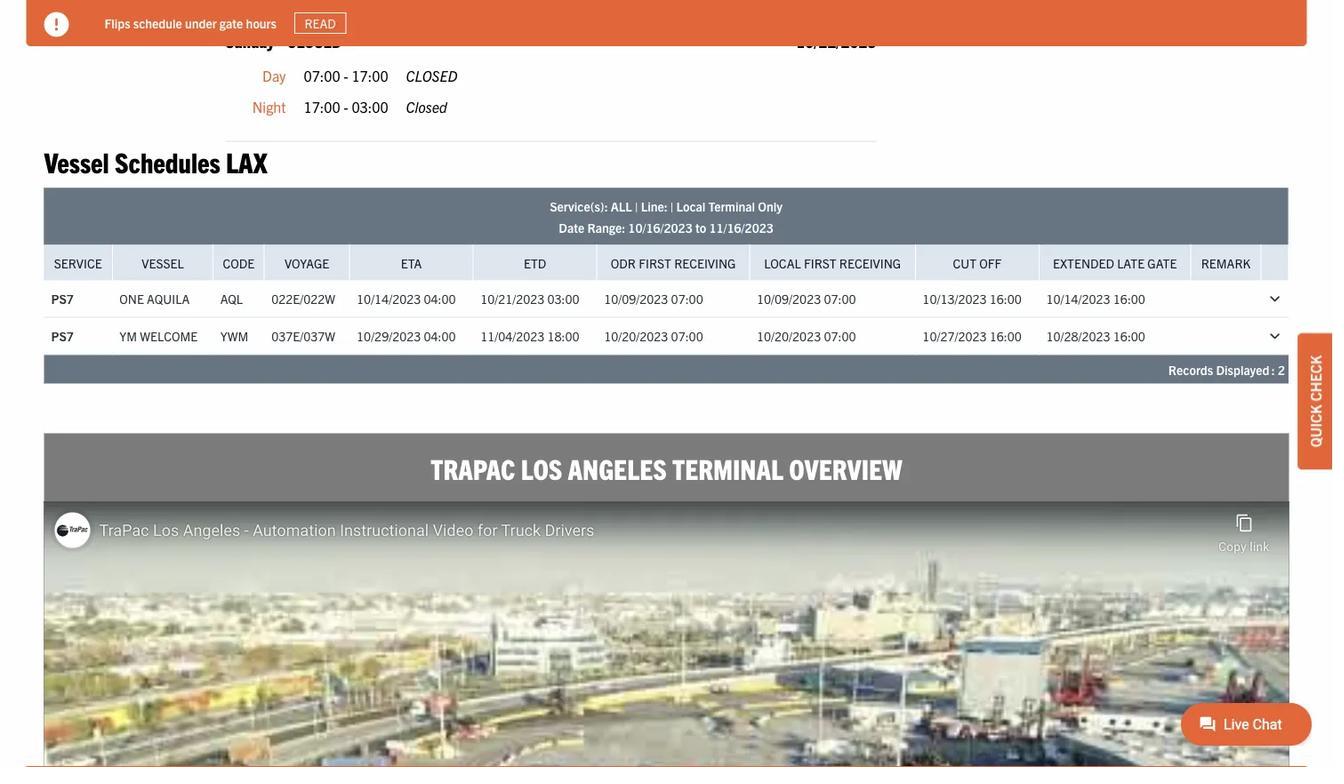 Task type: describe. For each thing, give the bounding box(es) containing it.
flips
[[105, 15, 130, 31]]

angeles
[[568, 451, 667, 485]]

10/13/2023
[[923, 291, 987, 307]]

one
[[119, 291, 144, 307]]

remark
[[1202, 255, 1251, 271]]

read
[[305, 15, 336, 31]]

aql
[[220, 291, 243, 307]]

schedule
[[133, 15, 182, 31]]

10/14/2023 16:00
[[1047, 291, 1146, 307]]

10/16/2023
[[628, 219, 693, 235]]

hours
[[246, 15, 277, 31]]

schedules
[[115, 144, 220, 179]]

closed
[[406, 98, 447, 116]]

extended late gate
[[1053, 255, 1177, 271]]

cut
[[953, 255, 977, 271]]

1 | from the left
[[635, 198, 638, 214]]

1 vertical spatial local
[[765, 255, 801, 271]]

night
[[252, 98, 286, 116]]

1 vertical spatial terminal
[[673, 451, 784, 485]]

10/22/2023
[[797, 29, 877, 51]]

16:00 for 10/28/2023 16:00
[[1114, 328, 1146, 344]]

11/04/2023 18:00
[[481, 328, 580, 344]]

displayed
[[1217, 362, 1270, 378]]

receiving for local first receiving
[[840, 255, 901, 271]]

late
[[1118, 255, 1145, 271]]

1 vertical spatial 03:00
[[548, 291, 580, 307]]

first for odr
[[639, 255, 672, 271]]

0 vertical spatial 17:00
[[352, 66, 388, 84]]

ps7 for one aquila
[[51, 291, 74, 307]]

2 10/09/2023 07:00 from the left
[[757, 291, 856, 307]]

1 10/09/2023 from the left
[[604, 291, 669, 307]]

10/14/2023 for 10/14/2023 16:00
[[1047, 291, 1111, 307]]

quick check
[[1307, 356, 1325, 448]]

service(s):
[[550, 198, 608, 214]]

10/27/2023
[[923, 328, 987, 344]]

service
[[54, 255, 102, 271]]

10/21/2023
[[481, 291, 545, 307]]

all
[[611, 198, 632, 214]]

records displayed : 2
[[1169, 362, 1286, 378]]

check
[[1307, 356, 1325, 402]]

ywm
[[220, 328, 248, 344]]

11/16/2023
[[709, 219, 774, 235]]

04:00 for 10/29/2023 04:00
[[424, 328, 456, 344]]

quick
[[1307, 405, 1325, 448]]

10/14/2023 04:00
[[357, 291, 456, 307]]

sunday - closed
[[226, 29, 342, 51]]

to
[[696, 219, 707, 235]]

- for 17:00
[[344, 98, 349, 116]]

code
[[223, 255, 255, 271]]

2 | from the left
[[671, 198, 674, 214]]

date
[[559, 219, 585, 235]]

sunday
[[226, 29, 275, 51]]

2
[[1278, 362, 1286, 378]]

first for local
[[804, 255, 837, 271]]

flips schedule under gate hours
[[105, 15, 277, 31]]

10/27/2023 16:00
[[923, 328, 1022, 344]]

16:00 for 10/27/2023 16:00
[[990, 328, 1022, 344]]

04:00 for 10/14/2023 04:00
[[424, 291, 456, 307]]

- for sunday
[[278, 29, 284, 51]]

range:
[[588, 219, 626, 235]]

10/29/2023 04:00
[[357, 328, 456, 344]]

vessel for vessel schedules lax
[[44, 144, 109, 179]]

gate
[[1148, 255, 1177, 271]]

10/28/2023
[[1047, 328, 1111, 344]]

16:00 for 10/13/2023 16:00
[[990, 291, 1022, 307]]



Task type: locate. For each thing, give the bounding box(es) containing it.
16:00 down late
[[1114, 291, 1146, 307]]

under
[[185, 15, 217, 31]]

2 04:00 from the top
[[424, 328, 456, 344]]

10/09/2023 07:00
[[604, 291, 703, 307], [757, 291, 856, 307]]

10/09/2023 down odr
[[604, 291, 669, 307]]

0 horizontal spatial |
[[635, 198, 638, 214]]

16:00 down off
[[990, 291, 1022, 307]]

1 horizontal spatial |
[[671, 198, 674, 214]]

1 10/20/2023 from the left
[[604, 328, 669, 344]]

10/20/2023 07:00 down odr first receiving
[[604, 328, 703, 344]]

odr first receiving
[[611, 255, 736, 271]]

03:00 down 07:00 - 17:00
[[352, 98, 388, 116]]

1 vertical spatial vessel
[[142, 255, 184, 271]]

vessel schedules lax
[[44, 144, 267, 179]]

03:00 up 18:00
[[548, 291, 580, 307]]

1 10/20/2023 07:00 from the left
[[604, 328, 703, 344]]

04:00 down 10/14/2023 04:00
[[424, 328, 456, 344]]

07:00 - 17:00
[[304, 66, 388, 84]]

0 vertical spatial closed
[[287, 29, 342, 51]]

2 10/09/2023 from the left
[[757, 291, 821, 307]]

10/09/2023 down local first receiving
[[757, 291, 821, 307]]

welcome
[[140, 328, 198, 344]]

records
[[1169, 362, 1214, 378]]

quick check link
[[1298, 333, 1334, 470]]

10/21/2023 03:00
[[481, 291, 580, 307]]

aquila
[[147, 291, 190, 307]]

terminal inside service(s): all | line: | local terminal only date range: 10/16/2023 to 11/16/2023
[[709, 198, 755, 214]]

local down the 11/16/2023
[[765, 255, 801, 271]]

16:00 down 10/14/2023 16:00
[[1114, 328, 1146, 344]]

1 horizontal spatial first
[[804, 255, 837, 271]]

0 vertical spatial 03:00
[[352, 98, 388, 116]]

0 vertical spatial 04:00
[[424, 291, 456, 307]]

1 ps7 from the top
[[51, 291, 74, 307]]

0 horizontal spatial 17:00
[[304, 98, 340, 116]]

-
[[278, 29, 284, 51], [344, 66, 349, 84], [344, 98, 349, 116]]

0 vertical spatial ps7
[[51, 291, 74, 307]]

0 horizontal spatial 10/20/2023
[[604, 328, 669, 344]]

10/20/2023 right 18:00
[[604, 328, 669, 344]]

1 horizontal spatial vessel
[[142, 255, 184, 271]]

0 horizontal spatial receiving
[[675, 255, 736, 271]]

ym welcome
[[119, 328, 198, 344]]

10/28/2023 16:00
[[1047, 328, 1146, 344]]

0 vertical spatial vessel
[[44, 144, 109, 179]]

los
[[521, 451, 563, 485]]

ps7 down service
[[51, 291, 74, 307]]

1 vertical spatial 17:00
[[304, 98, 340, 116]]

1 horizontal spatial 10/20/2023
[[757, 328, 821, 344]]

off
[[980, 255, 1002, 271]]

0 horizontal spatial 03:00
[[352, 98, 388, 116]]

ps7 left ym
[[51, 328, 74, 344]]

receiving
[[675, 255, 736, 271], [840, 255, 901, 271]]

overview
[[789, 451, 903, 485]]

0 horizontal spatial 10/09/2023 07:00
[[604, 291, 703, 307]]

17:00 down 07:00 - 17:00
[[304, 98, 340, 116]]

1 vertical spatial -
[[344, 66, 349, 84]]

:
[[1272, 362, 1276, 378]]

10/13/2023 16:00
[[923, 291, 1022, 307]]

1 10/09/2023 07:00 from the left
[[604, 291, 703, 307]]

voyage
[[285, 255, 329, 271]]

18:00
[[548, 328, 580, 344]]

0 vertical spatial -
[[278, 29, 284, 51]]

2 10/14/2023 from the left
[[1047, 291, 1111, 307]]

service(s): all | line: | local terminal only date range: 10/16/2023 to 11/16/2023
[[550, 198, 783, 235]]

etd
[[524, 255, 547, 271]]

closed up closed
[[406, 66, 458, 84]]

extended
[[1053, 255, 1115, 271]]

1 04:00 from the top
[[424, 291, 456, 307]]

vessel for vessel
[[142, 255, 184, 271]]

17:00
[[352, 66, 388, 84], [304, 98, 340, 116]]

ym
[[119, 328, 137, 344]]

| right line:
[[671, 198, 674, 214]]

1 receiving from the left
[[675, 255, 736, 271]]

0 horizontal spatial first
[[639, 255, 672, 271]]

0 horizontal spatial vessel
[[44, 144, 109, 179]]

closed
[[287, 29, 342, 51], [406, 66, 458, 84]]

- right hours
[[278, 29, 284, 51]]

local
[[677, 198, 706, 214], [765, 255, 801, 271]]

0 horizontal spatial local
[[677, 198, 706, 214]]

10/09/2023 07:00 down local first receiving
[[757, 291, 856, 307]]

11/04/2023
[[481, 328, 545, 344]]

|
[[635, 198, 638, 214], [671, 198, 674, 214]]

2 ps7 from the top
[[51, 328, 74, 344]]

1 horizontal spatial local
[[765, 255, 801, 271]]

0 horizontal spatial 10/09/2023
[[604, 291, 669, 307]]

line:
[[641, 198, 668, 214]]

eta
[[401, 255, 422, 271]]

lax
[[226, 144, 267, 179]]

1 vertical spatial 04:00
[[424, 328, 456, 344]]

1 horizontal spatial 10/09/2023
[[757, 291, 821, 307]]

ps7 for ym welcome
[[51, 328, 74, 344]]

17:00 up 17:00 - 03:00
[[352, 66, 388, 84]]

odr
[[611, 255, 636, 271]]

04:00
[[424, 291, 456, 307], [424, 328, 456, 344]]

10/14/2023
[[357, 291, 421, 307], [1047, 291, 1111, 307]]

0 horizontal spatial 10/20/2023 07:00
[[604, 328, 703, 344]]

037e/037w
[[272, 328, 336, 344]]

2 first from the left
[[804, 255, 837, 271]]

local inside service(s): all | line: | local terminal only date range: 10/16/2023 to 11/16/2023
[[677, 198, 706, 214]]

1 horizontal spatial receiving
[[840, 255, 901, 271]]

read link
[[294, 12, 346, 34]]

10/09/2023 07:00 down odr first receiving
[[604, 291, 703, 307]]

ps7
[[51, 291, 74, 307], [51, 328, 74, 344]]

16:00 for 10/14/2023 16:00
[[1114, 291, 1146, 307]]

2 10/20/2023 from the left
[[757, 328, 821, 344]]

trapac
[[431, 451, 516, 485]]

10/20/2023 down local first receiving
[[757, 328, 821, 344]]

1 horizontal spatial 10/09/2023 07:00
[[757, 291, 856, 307]]

local first receiving
[[765, 255, 901, 271]]

1 10/14/2023 from the left
[[357, 291, 421, 307]]

16:00 down 10/13/2023 16:00
[[990, 328, 1022, 344]]

- for 07:00
[[344, 66, 349, 84]]

0 vertical spatial terminal
[[709, 198, 755, 214]]

closed up 07:00 - 17:00
[[287, 29, 342, 51]]

10/09/2023
[[604, 291, 669, 307], [757, 291, 821, 307]]

2 receiving from the left
[[840, 255, 901, 271]]

solid image
[[44, 12, 69, 37]]

07:00
[[304, 66, 340, 84], [671, 291, 703, 307], [824, 291, 856, 307], [671, 328, 703, 344], [824, 328, 856, 344]]

vessel
[[44, 144, 109, 179], [142, 255, 184, 271]]

only
[[758, 198, 783, 214]]

03:00
[[352, 98, 388, 116], [548, 291, 580, 307]]

10/29/2023
[[357, 328, 421, 344]]

- down 07:00 - 17:00
[[344, 98, 349, 116]]

day
[[263, 66, 286, 84]]

cut off
[[953, 255, 1002, 271]]

04:00 up 10/29/2023 04:00
[[424, 291, 456, 307]]

10/14/2023 for 10/14/2023 04:00
[[357, 291, 421, 307]]

gate
[[220, 15, 243, 31]]

2 10/20/2023 07:00 from the left
[[757, 328, 856, 344]]

1 horizontal spatial 10/20/2023 07:00
[[757, 328, 856, 344]]

2 vertical spatial -
[[344, 98, 349, 116]]

0 horizontal spatial 10/14/2023
[[357, 291, 421, 307]]

17:00 - 03:00
[[304, 98, 388, 116]]

022e/022w
[[272, 291, 336, 307]]

1 vertical spatial ps7
[[51, 328, 74, 344]]

1 horizontal spatial 03:00
[[548, 291, 580, 307]]

16:00
[[990, 291, 1022, 307], [1114, 291, 1146, 307], [990, 328, 1022, 344], [1114, 328, 1146, 344]]

10/14/2023 up 10/29/2023
[[357, 291, 421, 307]]

| right 'all'
[[635, 198, 638, 214]]

- up 17:00 - 03:00
[[344, 66, 349, 84]]

one aquila
[[119, 291, 190, 307]]

1 first from the left
[[639, 255, 672, 271]]

1 horizontal spatial closed
[[406, 66, 458, 84]]

trapac los angeles terminal overview
[[431, 451, 903, 485]]

10/20/2023 07:00 down local first receiving
[[757, 328, 856, 344]]

receiving for odr first receiving
[[675, 255, 736, 271]]

10/14/2023 down extended on the right top of the page
[[1047, 291, 1111, 307]]

0 horizontal spatial closed
[[287, 29, 342, 51]]

1 horizontal spatial 10/14/2023
[[1047, 291, 1111, 307]]

local up to
[[677, 198, 706, 214]]

terminal
[[709, 198, 755, 214], [673, 451, 784, 485]]

10/20/2023 07:00
[[604, 328, 703, 344], [757, 328, 856, 344]]

0 vertical spatial local
[[677, 198, 706, 214]]

first
[[639, 255, 672, 271], [804, 255, 837, 271]]

1 vertical spatial closed
[[406, 66, 458, 84]]

1 horizontal spatial 17:00
[[352, 66, 388, 84]]



Task type: vqa. For each thing, say whether or not it's contained in the screenshot.
the right we
no



